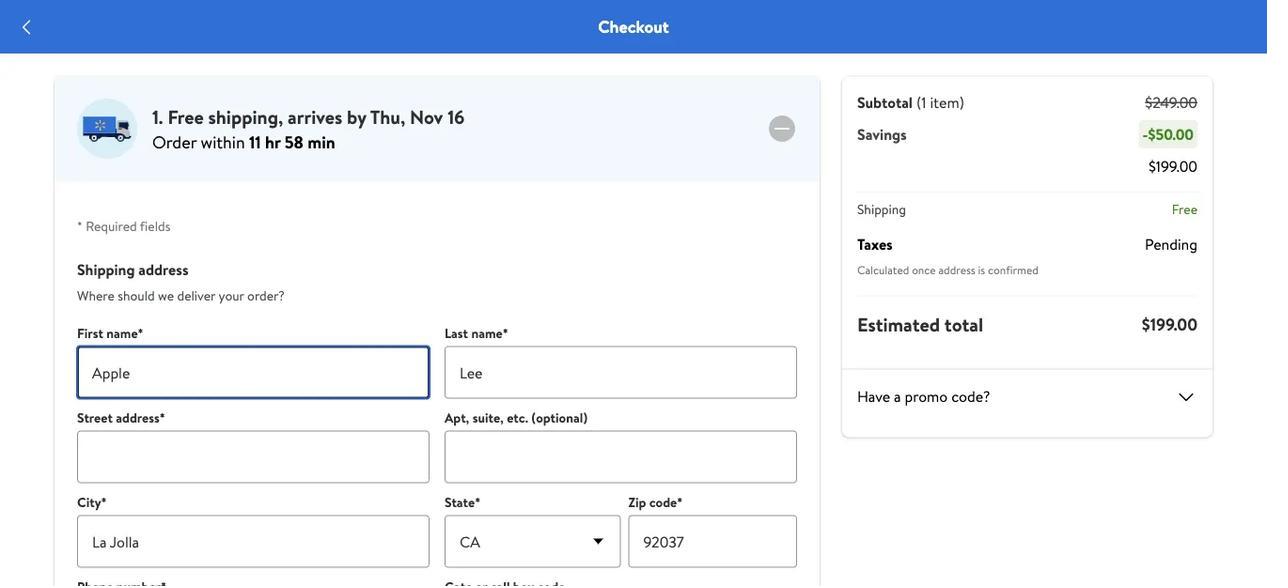Task type: describe. For each thing, give the bounding box(es) containing it.
last name*
[[445, 324, 509, 342]]

street address*
[[77, 409, 165, 427]]

first name*
[[77, 324, 144, 342]]

1.
[[152, 104, 163, 130]]

calculated once address is confirmed
[[858, 262, 1039, 278]]

fields
[[140, 217, 171, 236]]

name* for last name*
[[472, 324, 509, 342]]

last
[[445, 324, 468, 342]]

within
[[201, 130, 245, 154]]

Zip code* text field
[[629, 516, 798, 569]]

1. free shipping, arrives by thu, nov 16 order within 11 hr 58 min
[[152, 104, 465, 154]]

back image
[[15, 16, 38, 38]]

name* for first name*
[[107, 324, 144, 342]]

11
[[249, 130, 261, 154]]

16
[[448, 104, 465, 130]]

pending
[[1146, 234, 1198, 254]]

we
[[158, 286, 174, 305]]

state*
[[445, 493, 481, 512]]

etc.
[[507, 409, 529, 427]]

$249.00
[[1146, 92, 1198, 113]]

1 vertical spatial free
[[1173, 200, 1198, 219]]

shipping address where should we deliver your order?
[[77, 260, 285, 305]]

code*
[[650, 493, 683, 512]]

Last name* text field
[[445, 347, 798, 399]]

have a promo code?
[[858, 386, 991, 407]]

a
[[895, 386, 902, 407]]

nov
[[410, 104, 443, 130]]

apt, suite, etc. (optional)
[[445, 409, 588, 427]]

order?
[[247, 286, 285, 305]]

address inside shipping address where should we deliver your order?
[[139, 260, 189, 280]]

estimated total
[[858, 312, 984, 338]]

Apt, suite, etc. (optional) text field
[[445, 431, 798, 484]]

suite,
[[473, 409, 504, 427]]

Street address* text field
[[77, 431, 430, 484]]

code?
[[952, 386, 991, 407]]

have
[[858, 386, 891, 407]]



Task type: vqa. For each thing, say whether or not it's contained in the screenshot.
order?
yes



Task type: locate. For each thing, give the bounding box(es) containing it.
0 vertical spatial free
[[168, 104, 204, 130]]

subtotal
[[858, 92, 913, 113]]

apt,
[[445, 409, 470, 427]]

shipping for shipping
[[858, 200, 907, 219]]

0 vertical spatial $199.00
[[1149, 156, 1198, 177]]

subtotal (1 item)
[[858, 92, 965, 113]]

-
[[1143, 124, 1149, 145]]

once
[[913, 262, 936, 278]]

where
[[77, 286, 115, 305]]

1 name* from the left
[[107, 324, 144, 342]]

should
[[118, 286, 155, 305]]

First name* text field
[[77, 347, 430, 399]]

street
[[77, 409, 113, 427]]

2 name* from the left
[[472, 324, 509, 342]]

zip
[[629, 493, 647, 512]]

estimated
[[858, 312, 941, 338]]

name* right last
[[472, 324, 509, 342]]

0 horizontal spatial name*
[[107, 324, 144, 342]]

free right 1.
[[168, 104, 204, 130]]

free
[[168, 104, 204, 130], [1173, 200, 1198, 219]]

(optional)
[[532, 409, 588, 427]]

taxes
[[858, 234, 893, 254]]

shipping image
[[77, 99, 137, 159]]

order
[[152, 130, 197, 154]]

1 horizontal spatial shipping
[[858, 200, 907, 219]]

have a promo code? image
[[1176, 387, 1198, 409]]

shipping
[[858, 200, 907, 219], [77, 260, 135, 280]]

1 vertical spatial shipping
[[77, 260, 135, 280]]

-$50.00
[[1143, 124, 1195, 145]]

shipping up where at left
[[77, 260, 135, 280]]

by
[[347, 104, 366, 130]]

min
[[308, 130, 335, 154]]

deliver
[[177, 286, 216, 305]]

City* text field
[[77, 516, 430, 569]]

is
[[979, 262, 986, 278]]

address*
[[116, 409, 165, 427]]

free up the pending
[[1173, 200, 1198, 219]]

address up 'we'
[[139, 260, 189, 280]]

shipping for shipping address where should we deliver your order?
[[77, 260, 135, 280]]

0 vertical spatial shipping
[[858, 200, 907, 219]]

shipping up taxes at top right
[[858, 200, 907, 219]]

checkout
[[598, 15, 670, 39]]

thu,
[[370, 104, 406, 130]]

free inside "1. free shipping, arrives by thu, nov 16 order within 11 hr 58 min"
[[168, 104, 204, 130]]

name* right first
[[107, 324, 144, 342]]

1 horizontal spatial address
[[939, 262, 976, 278]]

$199.00 up the have a promo code? icon
[[1143, 313, 1198, 337]]

item)
[[931, 92, 965, 113]]

confirmed
[[989, 262, 1039, 278]]

shipping,
[[208, 104, 283, 130]]

hr
[[265, 130, 281, 154]]

arrives
[[288, 104, 343, 130]]

$199.00 down $50.00
[[1149, 156, 1198, 177]]

shipping inside shipping address where should we deliver your order?
[[77, 260, 135, 280]]

address left the is
[[939, 262, 976, 278]]

*
[[77, 217, 83, 236]]

(1
[[917, 92, 927, 113]]

name*
[[107, 324, 144, 342], [472, 324, 509, 342]]

$199.00
[[1149, 156, 1198, 177], [1143, 313, 1198, 337]]

promo
[[905, 386, 948, 407]]

58
[[285, 130, 304, 154]]

your
[[219, 286, 244, 305]]

zip code*
[[629, 493, 683, 512]]

total
[[945, 312, 984, 338]]

0 horizontal spatial address
[[139, 260, 189, 280]]

city*
[[77, 493, 107, 512]]

first
[[77, 324, 103, 342]]

0 horizontal spatial shipping
[[77, 260, 135, 280]]

required
[[86, 217, 137, 236]]

1 horizontal spatial name*
[[472, 324, 509, 342]]

1 horizontal spatial free
[[1173, 200, 1198, 219]]

* required fields
[[77, 217, 171, 236]]

$50.00
[[1149, 124, 1195, 145]]

1 vertical spatial $199.00
[[1143, 313, 1198, 337]]

calculated
[[858, 262, 910, 278]]

address
[[139, 260, 189, 280], [939, 262, 976, 278]]

0 horizontal spatial free
[[168, 104, 204, 130]]

savings
[[858, 124, 907, 145]]



